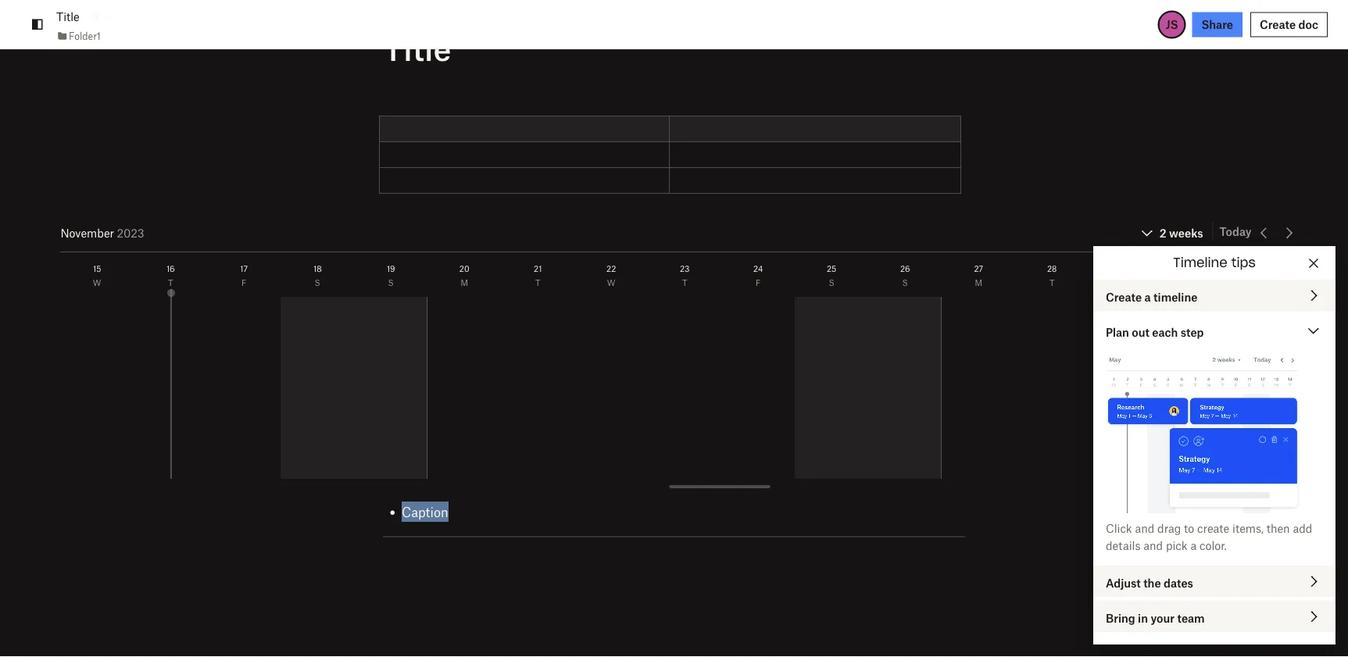 Task type: locate. For each thing, give the bounding box(es) containing it.
1 horizontal spatial title
[[383, 28, 451, 67]]

1 vertical spatial title
[[383, 28, 451, 67]]

3 f from the left
[[1271, 278, 1276, 288]]

0 horizontal spatial m
[[461, 278, 469, 288]]

1 m from the left
[[461, 278, 469, 288]]

2 horizontal spatial f
[[1271, 278, 1276, 288]]

2023 for december 2023
[[1293, 226, 1321, 240]]

2 w from the left
[[608, 278, 616, 288]]

w for 15 w
[[93, 278, 102, 288]]

1 2023 from the left
[[106, 226, 133, 240]]

0 horizontal spatial a
[[1145, 290, 1151, 304]]

t down 30
[[1197, 278, 1203, 288]]

s for 26 s
[[903, 278, 909, 288]]

s inside the 18 s
[[315, 278, 321, 288]]

19
[[387, 264, 396, 274]]

and left pick
[[1144, 539, 1164, 552]]

0 vertical spatial a
[[1145, 290, 1151, 304]]

17 f
[[241, 264, 248, 288]]

a
[[1145, 290, 1151, 304], [1191, 539, 1197, 552]]

19 s
[[387, 264, 396, 288]]

1 w from the left
[[93, 278, 102, 288]]

s
[[315, 278, 321, 288], [389, 278, 394, 288], [830, 278, 835, 288], [903, 278, 909, 288]]

weeks
[[1170, 226, 1204, 240]]

team
[[1178, 611, 1205, 625]]

2023 for november 2023
[[117, 226, 145, 240]]

october 2023
[[61, 226, 133, 240]]

m inside 20 m
[[461, 278, 469, 288]]

m inside 27 m
[[976, 278, 983, 288]]

t inside 21 t
[[536, 278, 541, 288]]

3 2023 from the left
[[121, 226, 149, 240]]

2
[[1160, 226, 1167, 240]]

1 horizontal spatial create
[[1260, 18, 1297, 31]]

1 vertical spatial create
[[1106, 290, 1143, 304]]

folder1 link
[[56, 28, 101, 44]]

doc
[[1299, 18, 1319, 31]]

0 vertical spatial title
[[56, 10, 80, 24]]

t inside 30 t
[[1197, 278, 1203, 288]]

m
[[461, 278, 469, 288], [976, 278, 983, 288]]

2 s from the left
[[389, 278, 394, 288]]

1 horizontal spatial f
[[757, 278, 761, 288]]

t for 16 t
[[168, 278, 174, 288]]

create up "plan"
[[1106, 290, 1143, 304]]

s inside 25 s
[[830, 278, 835, 288]]

t
[[168, 278, 174, 288], [536, 278, 541, 288], [683, 278, 688, 288], [1050, 278, 1056, 288], [1197, 278, 1203, 288]]

1 t from the left
[[168, 278, 174, 288]]

0 horizontal spatial f
[[242, 278, 247, 288]]

t for 28 t
[[1050, 278, 1056, 288]]

then
[[1267, 522, 1291, 535]]

w inside the 22 w
[[608, 278, 616, 288]]

f inside 24 f
[[757, 278, 761, 288]]

items,
[[1233, 522, 1264, 535]]

folder1
[[69, 30, 101, 42]]

30 t
[[1195, 264, 1205, 288]]

plan out each step link
[[1094, 315, 1336, 346]]

s inside 19 s
[[389, 278, 394, 288]]

a right pick
[[1191, 539, 1197, 552]]

step
[[1181, 325, 1205, 339]]

create inside popup button
[[1260, 18, 1297, 31]]

create left doc
[[1260, 18, 1297, 31]]

w down 15
[[93, 278, 102, 288]]

t down 21
[[536, 278, 541, 288]]

2 t from the left
[[536, 278, 541, 288]]

september
[[61, 226, 118, 240]]

2 f from the left
[[757, 278, 761, 288]]

s for 25 s
[[830, 278, 835, 288]]

23 t
[[681, 264, 690, 288]]

f down december 2023
[[1271, 278, 1276, 288]]

js button
[[1158, 11, 1187, 39]]

26 s
[[901, 264, 911, 288]]

s down 25
[[830, 278, 835, 288]]

t for 23 t
[[683, 278, 688, 288]]

w down 22
[[608, 278, 616, 288]]

s down 26
[[903, 278, 909, 288]]

m down 27
[[976, 278, 983, 288]]

t inside 23 t
[[683, 278, 688, 288]]

5 t from the left
[[1197, 278, 1203, 288]]

1 f from the left
[[242, 278, 247, 288]]

27 m
[[975, 264, 984, 288]]

second
[[1204, 626, 1241, 639]]

30
[[1195, 264, 1205, 274]]

share button
[[1193, 12, 1243, 37]]

t inside "16 t"
[[168, 278, 174, 288]]

t inside 28 t
[[1050, 278, 1056, 288]]

december 2023
[[1237, 226, 1321, 240]]

f
[[242, 278, 247, 288], [757, 278, 761, 288], [1271, 278, 1276, 288]]

create
[[1260, 18, 1297, 31], [1106, 290, 1143, 304]]

28
[[1048, 264, 1058, 274]]

a inside the click and drag to create items, then add details and pick a color.
[[1191, 539, 1197, 552]]

s down 18
[[315, 278, 321, 288]]

create a timeline button
[[1094, 280, 1336, 311]]

create for create doc
[[1260, 18, 1297, 31]]

today button
[[1213, 223, 1252, 241]]

4 t from the left
[[1050, 278, 1056, 288]]

18
[[314, 264, 322, 274]]

s inside 26 s
[[903, 278, 909, 288]]

a left the timeline
[[1145, 290, 1151, 304]]

3 w from the left
[[1122, 278, 1131, 288]]

and
[[1136, 522, 1155, 535], [1144, 539, 1164, 552]]

details
[[1106, 539, 1141, 552]]

pick
[[1167, 539, 1188, 552]]

1 vertical spatial a
[[1191, 539, 1197, 552]]

2023 for september 2023
[[121, 226, 149, 240]]

2 weeks button
[[1138, 224, 1213, 242]]

f down 17
[[242, 278, 247, 288]]

3 t from the left
[[683, 278, 688, 288]]

3 s from the left
[[830, 278, 835, 288]]

title
[[56, 10, 80, 24], [383, 28, 451, 67]]

and left drag
[[1136, 522, 1155, 535]]

create inside popup button
[[1106, 290, 1143, 304]]

0 vertical spatial create
[[1260, 18, 1297, 31]]

m down 20
[[461, 278, 469, 288]]

0 horizontal spatial w
[[93, 278, 102, 288]]

1 s from the left
[[315, 278, 321, 288]]

f inside "17 f"
[[242, 278, 247, 288]]

click and drag to create items, then add details and pick a color.
[[1106, 522, 1313, 552]]

november
[[61, 226, 114, 240]]

create doc button
[[1251, 12, 1329, 37]]

w
[[93, 278, 102, 288], [608, 278, 616, 288], [1122, 278, 1131, 288]]

2023 for october 2023
[[106, 226, 133, 240]]

0 horizontal spatial create
[[1106, 290, 1143, 304]]

1 horizontal spatial m
[[976, 278, 983, 288]]

2 weeks
[[1160, 226, 1204, 240]]

m for 27 m
[[976, 278, 983, 288]]

s down the 19
[[389, 278, 394, 288]]

16
[[167, 264, 175, 274]]

december
[[1237, 226, 1291, 240]]

2 2023 from the left
[[117, 226, 145, 240]]

out
[[1133, 325, 1150, 339]]

october
[[61, 226, 103, 240]]

4 s from the left
[[903, 278, 909, 288]]

2023
[[106, 226, 133, 240], [117, 226, 145, 240], [121, 226, 149, 240], [1293, 226, 1321, 240]]

1 horizontal spatial w
[[608, 278, 616, 288]]

1 horizontal spatial a
[[1191, 539, 1197, 552]]

create doc
[[1260, 18, 1319, 31]]

2 horizontal spatial w
[[1122, 278, 1131, 288]]

t down 16
[[168, 278, 174, 288]]

4 2023 from the left
[[1293, 226, 1321, 240]]

create a timeline link
[[1094, 280, 1336, 311]]

25
[[828, 264, 837, 274]]

t down 28
[[1050, 278, 1056, 288]]

21
[[534, 264, 543, 274]]

adjust the dates link
[[1094, 566, 1336, 597]]

w up the create a timeline
[[1122, 278, 1131, 288]]

t down 23
[[683, 278, 688, 288]]

f down 24
[[757, 278, 761, 288]]

2 m from the left
[[976, 278, 983, 288]]



Task type: vqa. For each thing, say whether or not it's contained in the screenshot.
Each
yes



Task type: describe. For each thing, give the bounding box(es) containing it.
21 t
[[534, 264, 543, 288]]

create for create a timeline
[[1106, 290, 1143, 304]]

adjust the dates
[[1106, 576, 1194, 590]]

20 m
[[460, 264, 470, 288]]

s for 19 s
[[389, 278, 394, 288]]

november 2023
[[61, 226, 145, 240]]

in
[[1139, 611, 1149, 625]]

bring in your team
[[1106, 611, 1205, 625]]

september 2023
[[61, 226, 149, 240]]

plan out each step button
[[1094, 315, 1336, 346]]

18 s
[[314, 264, 322, 288]]

share
[[1202, 18, 1234, 31]]

js
[[1166, 18, 1179, 31]]

bring
[[1106, 611, 1136, 625]]

15 w
[[93, 264, 102, 288]]

your
[[1151, 611, 1175, 625]]

add
[[1294, 522, 1313, 535]]

click
[[1106, 522, 1133, 535]]

24 f
[[754, 264, 764, 288]]

f for 24 f
[[757, 278, 761, 288]]

17
[[241, 264, 248, 274]]

dates
[[1164, 576, 1194, 590]]

s for 18 s
[[315, 278, 321, 288]]

tips
[[1232, 257, 1256, 269]]

updated 1 second ago
[[1148, 626, 1263, 639]]

22
[[607, 264, 617, 274]]

f for 17 f
[[242, 278, 247, 288]]

0 vertical spatial and
[[1136, 522, 1155, 535]]

title link
[[56, 8, 80, 26]]

a inside create a timeline popup button
[[1145, 290, 1151, 304]]

adjust the dates button
[[1094, 566, 1336, 597]]

today
[[1220, 225, 1252, 239]]

22 w
[[607, 264, 617, 288]]

20
[[460, 264, 470, 274]]

the
[[1144, 576, 1162, 590]]

m for 20 m
[[461, 278, 469, 288]]

bring in your team link
[[1094, 601, 1336, 633]]

each
[[1153, 325, 1179, 339]]

color.
[[1200, 539, 1227, 552]]

t for 30 t
[[1197, 278, 1203, 288]]

ago
[[1244, 626, 1263, 639]]

0 horizontal spatial title
[[56, 10, 80, 24]]

1 vertical spatial and
[[1144, 539, 1164, 552]]

plan out each step
[[1106, 325, 1205, 339]]

create a timeline
[[1106, 290, 1198, 304]]

caption
[[402, 504, 449, 520]]

t for 21 t
[[536, 278, 541, 288]]

bring in your team button
[[1094, 601, 1336, 633]]

26
[[901, 264, 911, 274]]

16 t
[[167, 264, 175, 288]]

w for 22 w
[[608, 278, 616, 288]]

24
[[754, 264, 764, 274]]

create
[[1198, 522, 1230, 535]]

28 t
[[1048, 264, 1058, 288]]

15
[[93, 264, 102, 274]]

27
[[975, 264, 984, 274]]

1
[[1196, 626, 1201, 639]]

timeline
[[1154, 290, 1198, 304]]

timeline
[[1174, 257, 1228, 269]]

updated
[[1148, 626, 1193, 639]]

plan
[[1106, 325, 1130, 339]]

adjust
[[1106, 576, 1141, 590]]

timeline tips
[[1174, 257, 1256, 269]]

25 s
[[828, 264, 837, 288]]

23
[[681, 264, 690, 274]]

drag
[[1158, 522, 1182, 535]]

to
[[1185, 522, 1195, 535]]



